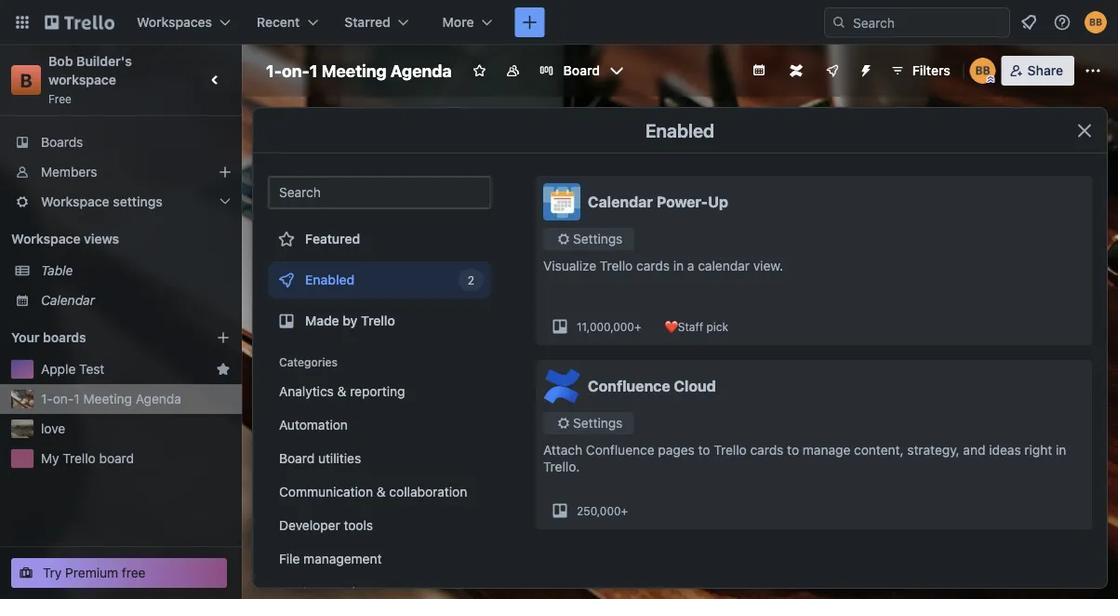 Task type: vqa. For each thing, say whether or not it's contained in the screenshot.
Automation ICON
yes



Task type: describe. For each thing, give the bounding box(es) containing it.
1- inside "1-on-1 meeting agenda" link
[[41, 391, 53, 407]]

workspace for workspace settings
[[41, 194, 109, 209]]

your
[[11, 330, 40, 345]]

table link
[[41, 261, 231, 280]]

apple
[[41, 361, 76, 377]]

love link
[[41, 420, 231, 438]]

automation link
[[268, 410, 491, 440]]

0 horizontal spatial meeting
[[83, 391, 132, 407]]

2
[[468, 274, 475, 287]]

❤️ staff pick
[[664, 320, 729, 333]]

try premium free
[[43, 565, 146, 581]]

this member is an admin of this board. image
[[987, 75, 995, 84]]

calendar for calendar
[[41, 293, 95, 308]]

power-
[[657, 193, 708, 211]]

starred button
[[333, 7, 420, 37]]

1- inside 1-on-1 meeting agenda text field
[[266, 60, 282, 80]]

analytics & reporting link
[[268, 377, 491, 407]]

open information menu image
[[1053, 13, 1072, 32]]

& for analytics
[[337, 384, 347, 399]]

primary element
[[0, 0, 1118, 45]]

content,
[[854, 442, 904, 458]]

my
[[41, 451, 59, 466]]

meeting inside text field
[[322, 60, 387, 80]]

Search field
[[847, 8, 1010, 36]]

settings for confluence cloud
[[573, 415, 623, 431]]

Search text field
[[268, 176, 491, 209]]

workspace for workspace views
[[11, 231, 81, 247]]

free
[[122, 565, 146, 581]]

board
[[99, 451, 134, 466]]

sm image
[[555, 230, 573, 248]]

workspaces button
[[126, 7, 242, 37]]

switch to… image
[[13, 13, 32, 32]]

trello.
[[543, 459, 580, 475]]

premium
[[65, 565, 118, 581]]

and
[[963, 442, 986, 458]]

settings
[[113, 194, 163, 209]]

strategy,
[[908, 442, 960, 458]]

filters
[[913, 63, 951, 78]]

board button
[[532, 56, 632, 86]]

manage
[[803, 442, 851, 458]]

1 to from the left
[[698, 442, 710, 458]]

workspace
[[48, 72, 116, 87]]

1 vertical spatial enabled
[[305, 272, 355, 288]]

attach
[[543, 442, 583, 458]]

management
[[304, 551, 382, 567]]

11,000,000
[[577, 320, 634, 333]]

free
[[48, 92, 72, 105]]

board for board utilities
[[279, 451, 315, 466]]

share
[[1028, 63, 1064, 78]]

tools
[[344, 518, 373, 533]]

0 vertical spatial cards
[[637, 258, 670, 274]]

filters button
[[885, 56, 956, 86]]

back to home image
[[45, 7, 114, 37]]

automation image
[[851, 56, 877, 82]]

attach confluence pages to trello cards to manage content, strategy, and ideas right in trello.
[[543, 442, 1067, 475]]

views
[[84, 231, 119, 247]]

board for board
[[564, 63, 600, 78]]

1 vertical spatial on-
[[53, 391, 74, 407]]

search image
[[832, 15, 847, 30]]

staff
[[678, 320, 704, 333]]

0 horizontal spatial bob builder (bobbuilder40) image
[[970, 58, 996, 84]]

more
[[443, 14, 474, 30]]

calendar power-up image
[[752, 62, 766, 77]]

your boards
[[11, 330, 86, 345]]

calendar link
[[41, 291, 231, 310]]

developer tools link
[[268, 511, 491, 541]]

love
[[41, 421, 65, 436]]

calendar for calendar power-up
[[588, 193, 653, 211]]

1-on-1 meeting agenda link
[[41, 390, 231, 408]]

made
[[305, 313, 339, 328]]

star or unstar board image
[[472, 63, 487, 78]]

pages
[[658, 442, 695, 458]]

confluence icon image
[[790, 64, 803, 77]]

starred
[[345, 14, 391, 30]]

workspace views
[[11, 231, 119, 247]]

on- inside text field
[[282, 60, 310, 80]]

b link
[[11, 65, 41, 95]]

workspace navigation collapse icon image
[[203, 67, 229, 93]]

workspace settings
[[41, 194, 163, 209]]

250,000
[[577, 504, 621, 517]]

1 horizontal spatial bob builder (bobbuilder40) image
[[1085, 11, 1107, 33]]

bob
[[48, 54, 73, 69]]

developer tools
[[279, 518, 373, 533]]

create board or workspace image
[[521, 13, 539, 32]]

try
[[43, 565, 62, 581]]

1 inside text field
[[310, 60, 318, 80]]

boards
[[43, 330, 86, 345]]

made by trello
[[305, 313, 395, 328]]

0 horizontal spatial in
[[673, 258, 684, 274]]



Task type: locate. For each thing, give the bounding box(es) containing it.
confluence
[[588, 377, 671, 395], [586, 442, 655, 458]]

bob builder's workspace link
[[48, 54, 135, 87]]

settings
[[573, 231, 623, 247], [573, 415, 623, 431]]

1 vertical spatial settings
[[573, 415, 623, 431]]

& right analytics
[[337, 384, 347, 399]]

enabled down the featured
[[305, 272, 355, 288]]

1-on-1 meeting agenda inside text field
[[266, 60, 452, 80]]

communication & collaboration link
[[268, 477, 491, 507]]

recent
[[257, 14, 300, 30]]

0 horizontal spatial calendar
[[41, 293, 95, 308]]

0 horizontal spatial +
[[621, 504, 628, 517]]

collaboration
[[389, 484, 467, 500]]

on- down recent dropdown button
[[282, 60, 310, 80]]

a
[[687, 258, 695, 274]]

1 vertical spatial +
[[621, 504, 628, 517]]

1 horizontal spatial enabled
[[646, 119, 715, 141]]

file
[[279, 551, 300, 567]]

0 vertical spatial enabled
[[646, 119, 715, 141]]

trello right visualize
[[600, 258, 633, 274]]

250,000 +
[[577, 504, 628, 517]]

ideas
[[989, 442, 1021, 458]]

board down automation
[[279, 451, 315, 466]]

settings link up attach
[[543, 412, 634, 435]]

0 vertical spatial in
[[673, 258, 684, 274]]

bob builder's workspace free
[[48, 54, 135, 105]]

0 horizontal spatial cards
[[637, 258, 670, 274]]

0 vertical spatial agenda
[[391, 60, 452, 80]]

workspace
[[41, 194, 109, 209], [11, 231, 81, 247]]

in
[[673, 258, 684, 274], [1056, 442, 1067, 458]]

enabled up power-
[[646, 119, 715, 141]]

enabled
[[646, 119, 715, 141], [305, 272, 355, 288]]

0 horizontal spatial 1-on-1 meeting agenda
[[41, 391, 181, 407]]

workspaces
[[137, 14, 212, 30]]

0 horizontal spatial to
[[698, 442, 710, 458]]

members link
[[0, 157, 242, 187]]

analytics
[[279, 384, 334, 399]]

automation
[[279, 417, 348, 433]]

to
[[698, 442, 710, 458], [787, 442, 799, 458]]

file management link
[[268, 544, 491, 574]]

calendar
[[698, 258, 750, 274]]

1 horizontal spatial in
[[1056, 442, 1067, 458]]

settings link up visualize
[[543, 228, 634, 250]]

1 horizontal spatial agenda
[[391, 60, 452, 80]]

0 horizontal spatial 1
[[74, 391, 80, 407]]

visualize trello cards in a calendar view.
[[543, 258, 783, 274]]

11,000,000 +
[[577, 320, 642, 333]]

0 vertical spatial confluence
[[588, 377, 671, 395]]

my trello board link
[[41, 449, 231, 468]]

file management
[[279, 551, 382, 567]]

0 horizontal spatial 1-
[[41, 391, 53, 407]]

1 settings link from the top
[[543, 228, 634, 250]]

2 to from the left
[[787, 442, 799, 458]]

in right right
[[1056, 442, 1067, 458]]

0 vertical spatial board
[[564, 63, 600, 78]]

1- down recent
[[266, 60, 282, 80]]

1 horizontal spatial on-
[[282, 60, 310, 80]]

settings link for confluence
[[543, 412, 634, 435]]

your boards with 4 items element
[[11, 327, 188, 349]]

to left the manage
[[787, 442, 799, 458]]

meeting down test
[[83, 391, 132, 407]]

developer
[[279, 518, 340, 533]]

table
[[41, 263, 73, 278]]

add board image
[[216, 330, 231, 345]]

workspace down members
[[41, 194, 109, 209]]

1- up the love
[[41, 391, 53, 407]]

workspace settings button
[[0, 187, 242, 217]]

b
[[20, 69, 32, 91]]

settings up attach
[[573, 415, 623, 431]]

0 vertical spatial meeting
[[322, 60, 387, 80]]

0 horizontal spatial &
[[337, 384, 347, 399]]

1 vertical spatial 1-
[[41, 391, 53, 407]]

1
[[310, 60, 318, 80], [74, 391, 80, 407]]

0 vertical spatial &
[[337, 384, 347, 399]]

board inside button
[[564, 63, 600, 78]]

agenda
[[391, 60, 452, 80], [136, 391, 181, 407]]

more button
[[431, 7, 504, 37]]

confluence cloud
[[588, 377, 716, 395]]

board down primary element
[[564, 63, 600, 78]]

trello inside 'link'
[[63, 451, 96, 466]]

calendar left power-
[[588, 193, 653, 211]]

& down board utilities 'link'
[[377, 484, 386, 500]]

1 vertical spatial settings link
[[543, 412, 634, 435]]

reporting
[[350, 384, 405, 399]]

1 vertical spatial meeting
[[83, 391, 132, 407]]

❤️
[[664, 320, 675, 333]]

bob builder (bobbuilder40) image right the filters
[[970, 58, 996, 84]]

trello inside attach confluence pages to trello cards to manage content, strategy, and ideas right in trello.
[[714, 442, 747, 458]]

in left a
[[673, 258, 684, 274]]

1-on-1 meeting agenda down the starred
[[266, 60, 452, 80]]

1 horizontal spatial to
[[787, 442, 799, 458]]

communication & collaboration
[[279, 484, 467, 500]]

0 vertical spatial +
[[634, 320, 642, 333]]

trello right "by"
[[361, 313, 395, 328]]

1 down recent dropdown button
[[310, 60, 318, 80]]

confluence down "11,000,000 +"
[[588, 377, 671, 395]]

0 vertical spatial workspace
[[41, 194, 109, 209]]

0 notifications image
[[1018, 11, 1040, 33]]

in inside attach confluence pages to trello cards to manage content, strategy, and ideas right in trello.
[[1056, 442, 1067, 458]]

+ for 250,000 +
[[621, 504, 628, 517]]

0 vertical spatial settings
[[573, 231, 623, 247]]

communication
[[279, 484, 373, 500]]

1 vertical spatial cards
[[750, 442, 784, 458]]

right
[[1025, 442, 1053, 458]]

recent button
[[246, 7, 330, 37]]

utilities
[[318, 451, 361, 466]]

0 horizontal spatial board
[[279, 451, 315, 466]]

1 horizontal spatial board
[[564, 63, 600, 78]]

0 horizontal spatial agenda
[[136, 391, 181, 407]]

1-
[[266, 60, 282, 80], [41, 391, 53, 407]]

featured link
[[268, 221, 491, 258]]

1 vertical spatial &
[[377, 484, 386, 500]]

analytics & reporting
[[279, 384, 405, 399]]

cloud
[[674, 377, 716, 395]]

1 vertical spatial agenda
[[136, 391, 181, 407]]

boards
[[41, 134, 83, 150]]

1 vertical spatial calendar
[[41, 293, 95, 308]]

workspace up table
[[11, 231, 81, 247]]

apple test link
[[41, 360, 208, 379]]

1 vertical spatial bob builder (bobbuilder40) image
[[970, 58, 996, 84]]

test
[[79, 361, 105, 377]]

board inside 'link'
[[279, 451, 315, 466]]

0 vertical spatial on-
[[282, 60, 310, 80]]

agenda up love link
[[136, 391, 181, 407]]

apple test
[[41, 361, 105, 377]]

confluence inside attach confluence pages to trello cards to manage content, strategy, and ideas right in trello.
[[586, 442, 655, 458]]

agenda left star or unstar board icon
[[391, 60, 452, 80]]

1 horizontal spatial 1
[[310, 60, 318, 80]]

meeting
[[322, 60, 387, 80], [83, 391, 132, 407]]

1 settings from the top
[[573, 231, 623, 247]]

settings link for calendar
[[543, 228, 634, 250]]

1-on-1 meeting agenda down apple test link
[[41, 391, 181, 407]]

trello right my in the left of the page
[[63, 451, 96, 466]]

bob builder (bobbuilder40) image
[[1085, 11, 1107, 33], [970, 58, 996, 84]]

trello right pages
[[714, 442, 747, 458]]

cards inside attach confluence pages to trello cards to manage content, strategy, and ideas right in trello.
[[750, 442, 784, 458]]

1 horizontal spatial 1-
[[266, 60, 282, 80]]

workspace inside dropdown button
[[41, 194, 109, 209]]

settings up visualize
[[573, 231, 623, 247]]

on- down apple
[[53, 391, 74, 407]]

categories
[[279, 355, 338, 368]]

0 vertical spatial calendar
[[588, 193, 653, 211]]

0 vertical spatial 1-
[[266, 60, 282, 80]]

1 horizontal spatial &
[[377, 484, 386, 500]]

view.
[[753, 258, 783, 274]]

up
[[708, 193, 729, 211]]

agenda inside text field
[[391, 60, 452, 80]]

calendar
[[588, 193, 653, 211], [41, 293, 95, 308]]

1 vertical spatial 1
[[74, 391, 80, 407]]

settings for calendar power-up
[[573, 231, 623, 247]]

featured
[[305, 231, 360, 247]]

0 horizontal spatial enabled
[[305, 272, 355, 288]]

board utilities
[[279, 451, 361, 466]]

starred icon image
[[216, 362, 231, 377]]

my trello board
[[41, 451, 134, 466]]

1 horizontal spatial calendar
[[588, 193, 653, 211]]

meeting down the starred
[[322, 60, 387, 80]]

members
[[41, 164, 97, 180]]

bob builder (bobbuilder40) image right open information menu image
[[1085, 11, 1107, 33]]

workspace visible image
[[506, 63, 521, 78]]

1 horizontal spatial cards
[[750, 442, 784, 458]]

builder's
[[76, 54, 132, 69]]

try premium free button
[[11, 558, 227, 588]]

1 vertical spatial 1-on-1 meeting agenda
[[41, 391, 181, 407]]

0 vertical spatial bob builder (bobbuilder40) image
[[1085, 11, 1107, 33]]

1 vertical spatial confluence
[[586, 442, 655, 458]]

1 horizontal spatial meeting
[[322, 60, 387, 80]]

Board name text field
[[257, 56, 461, 86]]

0 vertical spatial settings link
[[543, 228, 634, 250]]

calendar down table
[[41, 293, 95, 308]]

1 horizontal spatial +
[[634, 320, 642, 333]]

share button
[[1002, 56, 1075, 86]]

1 vertical spatial workspace
[[11, 231, 81, 247]]

0 vertical spatial 1-on-1 meeting agenda
[[266, 60, 452, 80]]

on-
[[282, 60, 310, 80], [53, 391, 74, 407]]

calendar power-up
[[588, 193, 729, 211]]

1 horizontal spatial 1-on-1 meeting agenda
[[266, 60, 452, 80]]

boards link
[[0, 127, 242, 157]]

cards left the manage
[[750, 442, 784, 458]]

visualize
[[543, 258, 597, 274]]

sm image
[[555, 414, 573, 433]]

trello
[[600, 258, 633, 274], [361, 313, 395, 328], [714, 442, 747, 458], [63, 451, 96, 466]]

show menu image
[[1084, 61, 1103, 80]]

1 vertical spatial in
[[1056, 442, 1067, 458]]

2 settings link from the top
[[543, 412, 634, 435]]

confluence left pages
[[586, 442, 655, 458]]

&
[[337, 384, 347, 399], [377, 484, 386, 500]]

to right pages
[[698, 442, 710, 458]]

+ for 11,000,000 +
[[634, 320, 642, 333]]

made by trello link
[[268, 302, 491, 340]]

2 settings from the top
[[573, 415, 623, 431]]

cards left a
[[637, 258, 670, 274]]

1 down apple test at bottom
[[74, 391, 80, 407]]

by
[[343, 313, 358, 328]]

1 vertical spatial board
[[279, 451, 315, 466]]

power ups image
[[825, 63, 840, 78]]

0 vertical spatial 1
[[310, 60, 318, 80]]

& for communication
[[377, 484, 386, 500]]

0 horizontal spatial on-
[[53, 391, 74, 407]]



